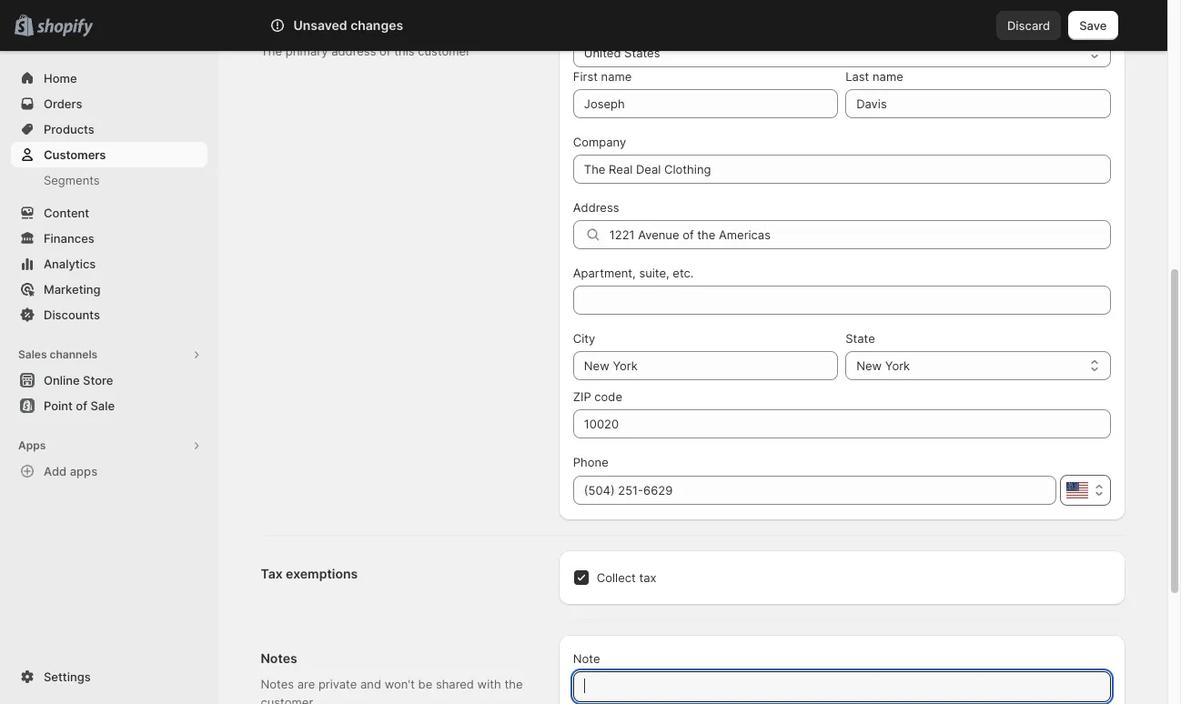 Task type: describe. For each thing, give the bounding box(es) containing it.
segments link
[[11, 167, 207, 193]]

point of sale
[[44, 399, 115, 413]]

code
[[594, 389, 622, 404]]

exemptions
[[286, 566, 358, 581]]

sales channels
[[18, 348, 97, 361]]

customers link
[[11, 142, 207, 167]]

online store link
[[11, 368, 207, 393]]

settings
[[44, 670, 91, 684]]

1 horizontal spatial of
[[380, 44, 391, 58]]

company
[[573, 135, 626, 149]]

and
[[360, 677, 381, 692]]

products
[[44, 122, 94, 136]]

point of sale button
[[0, 393, 218, 419]]

orders link
[[11, 91, 207, 116]]

of inside button
[[76, 399, 87, 413]]

store
[[83, 373, 113, 388]]

shared
[[436, 677, 474, 692]]

discounts link
[[11, 302, 207, 328]]

etc.
[[673, 266, 694, 280]]

search button
[[320, 11, 848, 40]]

united states
[[584, 45, 660, 60]]

City text field
[[573, 351, 838, 380]]

analytics
[[44, 257, 96, 271]]

marketing link
[[11, 277, 207, 302]]

content link
[[11, 200, 207, 226]]

add apps
[[44, 464, 97, 479]]

discard button
[[996, 11, 1061, 40]]

apps
[[70, 464, 97, 479]]

are
[[297, 677, 315, 692]]

customers
[[44, 147, 106, 162]]

ZIP code text field
[[573, 409, 1111, 439]]

sale
[[90, 399, 115, 413]]

name for first name
[[601, 69, 632, 84]]

states
[[624, 45, 660, 60]]

point
[[44, 399, 73, 413]]

online store button
[[0, 368, 218, 393]]

save
[[1079, 18, 1107, 33]]

address
[[331, 44, 376, 58]]

1 horizontal spatial address
[[573, 200, 619, 215]]

tax
[[261, 566, 283, 581]]

last name
[[845, 69, 903, 84]]

discounts
[[44, 308, 100, 322]]

content
[[44, 206, 89, 220]]

tax exemptions
[[261, 566, 358, 581]]

Note text field
[[573, 672, 1111, 702]]

name for last name
[[873, 69, 903, 84]]

home
[[44, 71, 77, 86]]

notes for notes are private and won't be shared with the customer.
[[261, 677, 294, 692]]

shopify image
[[37, 19, 93, 37]]

with
[[477, 677, 501, 692]]

state
[[845, 331, 875, 346]]



Task type: vqa. For each thing, say whether or not it's contained in the screenshot.
this
yes



Task type: locate. For each thing, give the bounding box(es) containing it.
note
[[573, 652, 600, 666]]

of
[[380, 44, 391, 58], [76, 399, 87, 413]]

orders
[[44, 96, 82, 111]]

last
[[845, 69, 869, 84]]

0 horizontal spatial of
[[76, 399, 87, 413]]

analytics link
[[11, 251, 207, 277]]

add
[[44, 464, 67, 479]]

0 horizontal spatial address
[[261, 17, 312, 33]]

0 vertical spatial notes
[[261, 651, 297, 666]]

0 vertical spatial address
[[261, 17, 312, 33]]

of left "this"
[[380, 44, 391, 58]]

Last name text field
[[845, 89, 1111, 118]]

address up the
[[261, 17, 312, 33]]

won't
[[385, 677, 415, 692]]

discard
[[1007, 18, 1050, 33]]

zip
[[573, 389, 591, 404]]

1 name from the left
[[601, 69, 632, 84]]

united
[[584, 45, 621, 60]]

sales channels button
[[11, 342, 207, 368]]

new
[[856, 359, 882, 373]]

Company text field
[[573, 155, 1111, 184]]

unsaved
[[293, 17, 347, 33]]

Address text field
[[609, 220, 1111, 249]]

First name text field
[[573, 89, 838, 118]]

collect tax
[[597, 571, 657, 585]]

apps
[[18, 439, 46, 452]]

suite,
[[639, 266, 669, 280]]

name down united states
[[601, 69, 632, 84]]

apps button
[[11, 433, 207, 459]]

this
[[394, 44, 415, 58]]

channels
[[50, 348, 97, 361]]

1 notes from the top
[[261, 651, 297, 666]]

primary
[[285, 44, 328, 58]]

1 vertical spatial notes
[[261, 677, 294, 692]]

1 horizontal spatial name
[[873, 69, 903, 84]]

online
[[44, 373, 80, 388]]

new york
[[856, 359, 910, 373]]

finances link
[[11, 226, 207, 251]]

add apps button
[[11, 459, 207, 484]]

york
[[885, 359, 910, 373]]

Apartment, suite, etc. text field
[[573, 286, 1111, 315]]

first name
[[573, 69, 632, 84]]

save button
[[1068, 11, 1118, 40]]

of left sale
[[76, 399, 87, 413]]

segments
[[44, 173, 100, 187]]

changes
[[350, 17, 403, 33]]

apartment, suite, etc.
[[573, 266, 694, 280]]

collect
[[597, 571, 636, 585]]

search
[[350, 18, 389, 33]]

city
[[573, 331, 595, 346]]

marketing
[[44, 282, 101, 297]]

name
[[601, 69, 632, 84], [873, 69, 903, 84]]

the
[[505, 677, 523, 692]]

point of sale link
[[11, 393, 207, 419]]

name right 'last'
[[873, 69, 903, 84]]

0 vertical spatial of
[[380, 44, 391, 58]]

2 name from the left
[[873, 69, 903, 84]]

products link
[[11, 116, 207, 142]]

2 notes from the top
[[261, 677, 294, 692]]

the primary address of this customer
[[261, 44, 470, 58]]

notes for notes
[[261, 651, 297, 666]]

customer
[[418, 44, 470, 58]]

phone
[[573, 455, 608, 470]]

private
[[318, 677, 357, 692]]

notes are private and won't be shared with the customer.
[[261, 677, 523, 704]]

be
[[418, 677, 432, 692]]

unsaved changes
[[293, 17, 403, 33]]

settings link
[[11, 664, 207, 690]]

customer.
[[261, 695, 316, 704]]

notes inside notes are private and won't be shared with the customer.
[[261, 677, 294, 692]]

online store
[[44, 373, 113, 388]]

0 horizontal spatial name
[[601, 69, 632, 84]]

apartment,
[[573, 266, 636, 280]]

Phone text field
[[573, 476, 1056, 505]]

finances
[[44, 231, 94, 246]]

1 vertical spatial of
[[76, 399, 87, 413]]

zip code
[[573, 389, 622, 404]]

united states (+1) image
[[1066, 482, 1088, 499]]

sales
[[18, 348, 47, 361]]

address down company
[[573, 200, 619, 215]]

home link
[[11, 66, 207, 91]]

address
[[261, 17, 312, 33], [573, 200, 619, 215]]

first
[[573, 69, 598, 84]]

notes
[[261, 651, 297, 666], [261, 677, 294, 692]]

tax
[[639, 571, 657, 585]]

the
[[261, 44, 282, 58]]

1 vertical spatial address
[[573, 200, 619, 215]]



